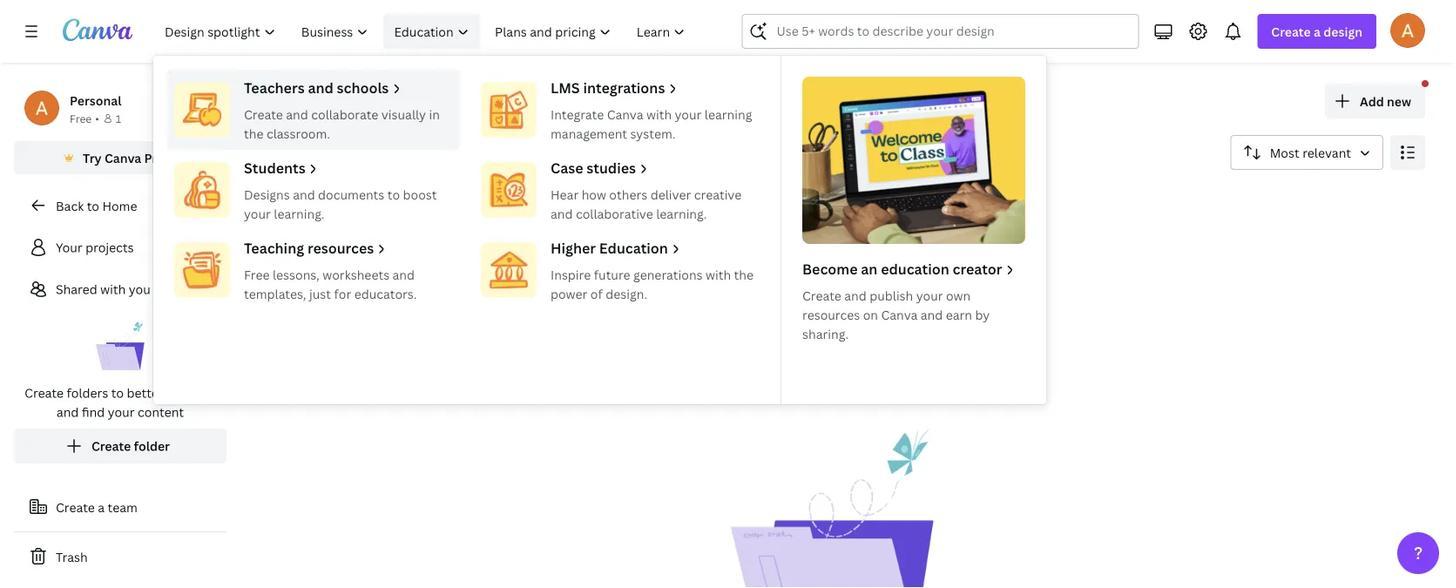 Task type: locate. For each thing, give the bounding box(es) containing it.
and left "find"
[[57, 404, 79, 420]]

1 vertical spatial canva
[[105, 149, 141, 166]]

uploads link
[[440, 240, 626, 302]]

a left design
[[1314, 23, 1321, 40]]

create for create and publish your own resources on canva and earn by sharing.
[[802, 287, 842, 304]]

lms
[[551, 78, 580, 97]]

2 vertical spatial canva
[[881, 306, 918, 323]]

0 vertical spatial resources
[[307, 239, 374, 257]]

a left team
[[98, 499, 105, 515]]

and up educators.
[[393, 266, 415, 283]]

create a team button
[[14, 490, 227, 524]]

and inside 'designs and documents to boost your learning.'
[[293, 186, 315, 203]]

your down designs
[[244, 205, 271, 222]]

resources up sharing.
[[802, 306, 860, 323]]

creative
[[694, 186, 742, 203]]

the up students
[[244, 125, 264, 142]]

1 vertical spatial education
[[599, 239, 668, 257]]

create inside create and collaborate visually in the classroom.
[[244, 106, 283, 122]]

for
[[334, 285, 351, 302]]

case
[[551, 159, 583, 177]]

canva down publish
[[881, 306, 918, 323]]

0 vertical spatial free
[[70, 111, 92, 125]]

None search field
[[742, 14, 1139, 49]]

1 horizontal spatial education
[[599, 239, 668, 257]]

learning. up teaching resources at the left of the page
[[274, 205, 325, 222]]

list containing your projects
[[14, 230, 227, 464]]

free inside the free lessons, worksheets and templates, just for educators.
[[244, 266, 270, 283]]

create inside 'create and publish your own resources on canva and earn by sharing.'
[[802, 287, 842, 304]]

1 horizontal spatial with
[[646, 106, 672, 122]]

canva inside 'create and publish your own resources on canva and earn by sharing.'
[[881, 306, 918, 323]]

create for create and collaborate visually in the classroom.
[[244, 106, 283, 122]]

become an education creator
[[802, 260, 1002, 278]]

create inside the create a team button
[[56, 499, 95, 515]]

a for team
[[98, 499, 105, 515]]

education up in
[[394, 23, 454, 40]]

better
[[127, 385, 164, 401]]

shared with you
[[56, 281, 151, 298]]

0 horizontal spatial free
[[70, 111, 92, 125]]

try
[[83, 149, 102, 166]]

the right generations
[[734, 266, 754, 283]]

education inside dropdown button
[[394, 23, 454, 40]]

create down "find"
[[91, 438, 131, 454]]

1 horizontal spatial a
[[1314, 23, 1321, 40]]

create down teachers
[[244, 106, 283, 122]]

power
[[551, 285, 588, 302]]

the inside inspire future generations with the power of design.
[[734, 266, 754, 283]]

try canva pro
[[83, 149, 165, 166]]

your inside 'create and publish your own resources on canva and earn by sharing.'
[[916, 287, 943, 304]]

0 vertical spatial a
[[1314, 23, 1321, 40]]

create folder button
[[14, 429, 227, 464]]

folder
[[134, 438, 170, 454]]

hear
[[551, 186, 579, 203]]

your right "find"
[[108, 404, 135, 420]]

teaching
[[244, 239, 304, 257]]

back to home link
[[14, 188, 227, 223]]

publish
[[870, 287, 913, 304]]

create for create folders to better organize and find your content
[[25, 385, 64, 401]]

create down become
[[802, 287, 842, 304]]

1 horizontal spatial resources
[[802, 306, 860, 323]]

1 vertical spatial a
[[98, 499, 105, 515]]

1 horizontal spatial the
[[734, 266, 754, 283]]

1 horizontal spatial canva
[[607, 106, 643, 122]]

and inside the free lessons, worksheets and templates, just for educators.
[[393, 266, 415, 283]]

create inside create folders to better organize and find your content
[[25, 385, 64, 401]]

and right designs
[[293, 186, 315, 203]]

with
[[646, 106, 672, 122], [706, 266, 731, 283], [100, 281, 126, 298]]

canva inside button
[[105, 149, 141, 166]]

2 horizontal spatial canva
[[881, 306, 918, 323]]

free
[[70, 111, 92, 125], [244, 266, 270, 283]]

1 horizontal spatial learning.
[[656, 205, 707, 222]]

the
[[244, 125, 264, 142], [734, 266, 754, 283]]

pro
[[144, 149, 165, 166]]

higher
[[551, 239, 596, 257]]

resources up starred
[[307, 239, 374, 257]]

your left own in the right of the page
[[916, 287, 943, 304]]

and up collaborate
[[308, 78, 334, 97]]

create and publish your own resources on canva and earn by sharing.
[[802, 287, 990, 342]]

1 learning. from the left
[[274, 205, 325, 222]]

and down hear
[[551, 205, 573, 222]]

integrate canva with your learning management system.
[[551, 106, 752, 142]]

education up future
[[599, 239, 668, 257]]

education
[[881, 260, 949, 278]]

projects
[[240, 83, 357, 121]]

1 vertical spatial resources
[[802, 306, 860, 323]]

teaching resources
[[244, 239, 374, 257]]

create a design button
[[1258, 14, 1377, 49]]

studies
[[587, 159, 636, 177]]

a inside the create a team button
[[98, 499, 105, 515]]

documents
[[318, 186, 385, 203]]

shared with you link
[[14, 272, 227, 307]]

and up classroom.
[[286, 106, 308, 122]]

canva
[[607, 106, 643, 122], [105, 149, 141, 166], [881, 306, 918, 323]]

with right generations
[[706, 266, 731, 283]]

0 vertical spatial the
[[244, 125, 264, 142]]

create a design
[[1271, 23, 1363, 40]]

the inside create and collaborate visually in the classroom.
[[244, 125, 264, 142]]

0 horizontal spatial resources
[[307, 239, 374, 257]]

canva right try
[[105, 149, 141, 166]]

designs and documents to boost your learning.
[[244, 186, 437, 222]]

with inside shared with you link
[[100, 281, 126, 298]]

0 horizontal spatial the
[[244, 125, 264, 142]]

create inside create a design dropdown button
[[1271, 23, 1311, 40]]

by
[[975, 306, 990, 323]]

a inside create a design dropdown button
[[1314, 23, 1321, 40]]

and left earn
[[921, 306, 943, 323]]

teachers
[[244, 78, 305, 97]]

add new button
[[1325, 84, 1425, 118]]

trash
[[56, 548, 88, 565]]

Search search field
[[777, 15, 1104, 48]]

0 horizontal spatial with
[[100, 281, 126, 298]]

a
[[1314, 23, 1321, 40], [98, 499, 105, 515]]

1 horizontal spatial to
[[111, 385, 124, 401]]

canva inside 'integrate canva with your learning management system.'
[[607, 106, 643, 122]]

create inside create folder button
[[91, 438, 131, 454]]

0 horizontal spatial canva
[[105, 149, 141, 166]]

to right back
[[87, 197, 99, 214]]

trash link
[[14, 539, 227, 574]]

free for free •
[[70, 111, 92, 125]]

0 horizontal spatial education
[[394, 23, 454, 40]]

2 learning. from the left
[[656, 205, 707, 222]]

1 vertical spatial the
[[734, 266, 754, 283]]

apple lee image
[[1391, 13, 1425, 48]]

canva down integrations
[[607, 106, 643, 122]]

1 horizontal spatial free
[[244, 266, 270, 283]]

to left better
[[111, 385, 124, 401]]

create for create a design
[[1271, 23, 1311, 40]]

on
[[863, 306, 878, 323]]

education
[[394, 23, 454, 40], [599, 239, 668, 257]]

1 vertical spatial free
[[244, 266, 270, 283]]

2 horizontal spatial with
[[706, 266, 731, 283]]

design
[[1324, 23, 1363, 40]]

your projects link
[[14, 230, 227, 265]]

your
[[675, 106, 702, 122], [244, 205, 271, 222], [916, 287, 943, 304], [108, 404, 135, 420]]

0 vertical spatial education
[[394, 23, 454, 40]]

free up templates,
[[244, 266, 270, 283]]

with left the you
[[100, 281, 126, 298]]

0 horizontal spatial a
[[98, 499, 105, 515]]

0 horizontal spatial learning.
[[274, 205, 325, 222]]

with up system.
[[646, 106, 672, 122]]

create left team
[[56, 499, 95, 515]]

free for free lessons, worksheets and templates, just for educators.
[[244, 266, 270, 283]]

learning. down deliver
[[656, 205, 707, 222]]

in
[[429, 106, 440, 122]]

create left design
[[1271, 23, 1311, 40]]

your inside 'integrate canva with your learning management system.'
[[675, 106, 702, 122]]

with inside 'integrate canva with your learning management system.'
[[646, 106, 672, 122]]

create
[[1271, 23, 1311, 40], [244, 106, 283, 122], [802, 287, 842, 304], [25, 385, 64, 401], [91, 438, 131, 454], [56, 499, 95, 515]]

become
[[802, 260, 858, 278]]

create left folders
[[25, 385, 64, 401]]

create folders to better organize and find your content
[[25, 385, 216, 420]]

your
[[56, 239, 82, 256]]

deliver
[[651, 186, 691, 203]]

list
[[14, 230, 227, 464]]

your up system.
[[675, 106, 702, 122]]

free lessons, worksheets and templates, just for educators.
[[244, 266, 417, 302]]

free left the •
[[70, 111, 92, 125]]

0 horizontal spatial to
[[87, 197, 99, 214]]

new
[[1387, 93, 1411, 109]]

lms integrations
[[551, 78, 665, 97]]

management
[[551, 125, 627, 142]]

back to home
[[56, 197, 137, 214]]

0 vertical spatial canva
[[607, 106, 643, 122]]

team
[[108, 499, 138, 515]]

2 horizontal spatial to
[[387, 186, 400, 203]]

your inside 'designs and documents to boost your learning.'
[[244, 205, 271, 222]]

and up on
[[844, 287, 867, 304]]

earn
[[946, 306, 972, 323]]

to left boost
[[387, 186, 400, 203]]

case studies
[[551, 159, 636, 177]]



Task type: describe. For each thing, give the bounding box(es) containing it.
create a team
[[56, 499, 138, 515]]

classroom.
[[267, 125, 330, 142]]

with inside inspire future generations with the power of design.
[[706, 266, 731, 283]]

worksheets
[[323, 266, 390, 283]]

an
[[861, 260, 878, 278]]

inspire
[[551, 266, 591, 283]]

1
[[116, 111, 121, 125]]

sharing.
[[802, 325, 849, 342]]

collaborative
[[576, 205, 653, 222]]

learning. inside hear how others deliver creative and collaborative learning.
[[656, 205, 707, 222]]

education button
[[383, 14, 480, 49]]

and inside create and collaborate visually in the classroom.
[[286, 106, 308, 122]]

try canva pro button
[[14, 141, 227, 174]]

educators.
[[354, 285, 417, 302]]

learning
[[705, 106, 752, 122]]

own
[[946, 287, 971, 304]]

learning. inside 'designs and documents to boost your learning.'
[[274, 205, 325, 222]]

starred link
[[240, 240, 426, 302]]

a for design
[[1314, 23, 1321, 40]]

•
[[95, 111, 99, 125]]

collaborate
[[311, 106, 378, 122]]

education menu
[[153, 56, 1046, 404]]

creator
[[953, 260, 1002, 278]]

future
[[594, 266, 630, 283]]

canva for try
[[105, 149, 141, 166]]

most relevant
[[1270, 144, 1351, 161]]

system.
[[630, 125, 676, 142]]

organize
[[167, 385, 216, 401]]

find
[[82, 404, 105, 420]]

create for create a team
[[56, 499, 95, 515]]

top level navigation element
[[153, 14, 1046, 404]]

how
[[582, 186, 606, 203]]

students
[[244, 159, 305, 177]]

canva for integrate
[[607, 106, 643, 122]]

schools
[[337, 78, 389, 97]]

to inside create folders to better organize and find your content
[[111, 385, 124, 401]]

home
[[102, 197, 137, 214]]

boost
[[403, 186, 437, 203]]

uploads
[[506, 263, 556, 279]]

create folder
[[91, 438, 170, 454]]

teachers and schools
[[244, 78, 389, 97]]

most
[[1270, 144, 1300, 161]]

integrations
[[583, 78, 665, 97]]

create for create folder
[[91, 438, 131, 454]]

and inside hear how others deliver creative and collaborative learning.
[[551, 205, 573, 222]]

create and collaborate visually in the classroom.
[[244, 106, 440, 142]]

add new
[[1360, 93, 1411, 109]]

visually
[[381, 106, 426, 122]]

of
[[591, 285, 603, 302]]

lessons,
[[273, 266, 320, 283]]

shared
[[56, 281, 97, 298]]

relevant
[[1303, 144, 1351, 161]]

your inside create folders to better organize and find your content
[[108, 404, 135, 420]]

others
[[609, 186, 648, 203]]

you
[[129, 281, 151, 298]]

content
[[138, 404, 184, 420]]

higher education
[[551, 239, 668, 257]]

designs
[[244, 186, 290, 203]]

folders
[[67, 385, 108, 401]]

templates,
[[244, 285, 306, 302]]

generations
[[633, 266, 703, 283]]

back
[[56, 197, 84, 214]]

and inside create folders to better organize and find your content
[[57, 404, 79, 420]]

hear how others deliver creative and collaborative learning.
[[551, 186, 742, 222]]

design.
[[606, 285, 647, 302]]

Sort by button
[[1231, 135, 1384, 170]]

education inside menu
[[599, 239, 668, 257]]

free •
[[70, 111, 99, 125]]

to inside 'designs and documents to boost your learning.'
[[387, 186, 400, 203]]

add
[[1360, 93, 1384, 109]]

integrate
[[551, 106, 604, 122]]

inspire future generations with the power of design.
[[551, 266, 754, 302]]

resources inside 'create and publish your own resources on canva and earn by sharing.'
[[802, 306, 860, 323]]

your projects
[[56, 239, 134, 256]]

starred
[[307, 263, 351, 279]]

projects
[[85, 239, 134, 256]]

just
[[309, 285, 331, 302]]



Task type: vqa. For each thing, say whether or not it's contained in the screenshot.
DJ LOGO
no



